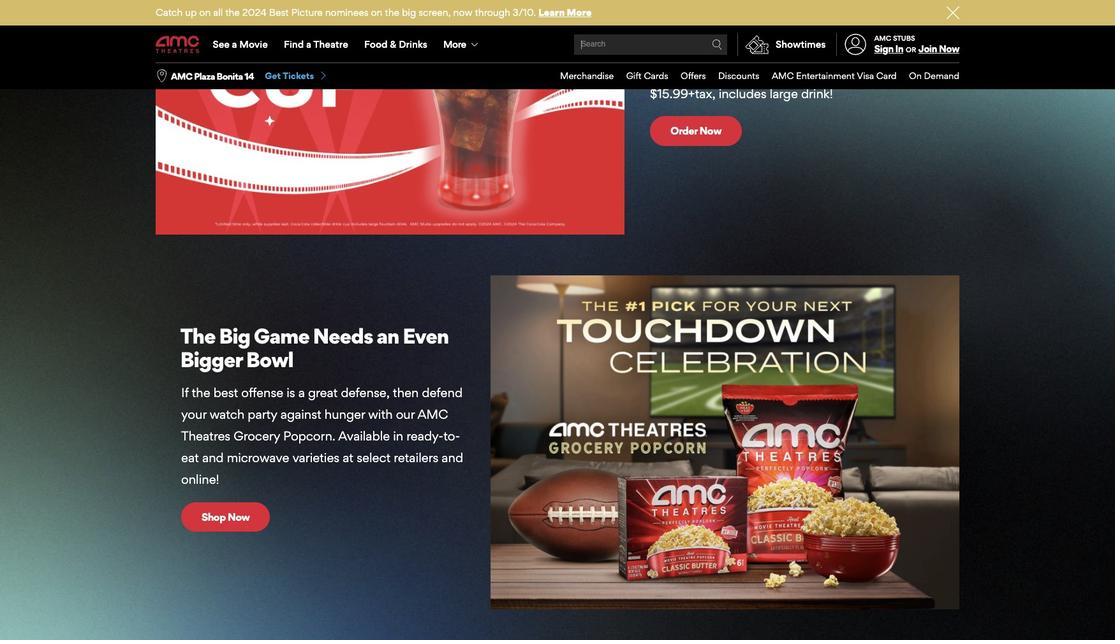 Task type: describe. For each thing, give the bounding box(es) containing it.
user profile image
[[838, 34, 873, 55]]

drink!
[[801, 86, 833, 101]]

find
[[284, 38, 304, 50]]

amc stubs sign in or join now
[[874, 34, 959, 55]]

on demand link
[[897, 63, 959, 89]]

order now
[[670, 125, 721, 137]]

0 horizontal spatial up
[[185, 6, 197, 18]]

your inside if the best offense is a great defense, then defend your watch party against hunger with our amc theatres grocery popcorn. available in ready-to- eat and microwave varieties at select retailers and online!
[[181, 407, 207, 422]]

hunger
[[325, 407, 365, 422]]

eat
[[181, 451, 199, 466]]

find a theatre
[[284, 38, 348, 50]]

in
[[895, 43, 903, 55]]

gift
[[626, 70, 642, 81]]

the inside if the best offense is a great defense, then defend your watch party against hunger with our amc theatres grocery popcorn. available in ready-to- eat and microwave varieties at select retailers and online!
[[192, 385, 210, 400]]

catch
[[156, 6, 183, 18]]

submit search icon image
[[712, 40, 722, 50]]

party
[[248, 407, 277, 422]]

card
[[876, 70, 897, 81]]

drinks
[[399, 38, 427, 50]]

the right all
[[225, 6, 240, 18]]

join now button
[[918, 43, 959, 55]]

popcorn.
[[283, 429, 335, 444]]

this
[[831, 42, 851, 58]]

best
[[214, 385, 238, 400]]

more inside button
[[443, 38, 466, 50]]

large
[[770, 86, 798, 101]]

varieties
[[292, 451, 339, 466]]

see
[[213, 38, 230, 50]]

now inside amc stubs sign in or join now
[[939, 43, 959, 55]]

grocery
[[234, 429, 280, 444]]

catch up on all the 2024 best picture nominees on the big screen, now through 3/10. learn more
[[156, 6, 592, 18]]

a for movie
[[232, 38, 237, 50]]

more button
[[435, 27, 489, 63]]

can
[[675, 42, 695, 58]]

discounts link
[[706, 63, 759, 89]]

tickets
[[283, 70, 314, 81]]

get
[[265, 70, 281, 81]]

is inside if the best offense is a great defense, then defend your watch party against hunger with our amc theatres grocery popcorn. available in ready-to- eat and microwave varieties at select retailers and online!
[[287, 385, 295, 400]]

amc inside if the best offense is a great defense, then defend your watch party against hunger with our amc theatres grocery popcorn. available in ready-to- eat and microwave varieties at select retailers and online!
[[418, 407, 448, 422]]

merchandise link
[[548, 63, 614, 89]]

food
[[364, 38, 388, 50]]

cola
[[741, 64, 768, 80]]

order now link
[[650, 116, 742, 146]]

cup
[[819, 64, 841, 80]]

bowl
[[246, 347, 293, 373]]

sign in button
[[874, 43, 903, 55]]

includes
[[719, 86, 766, 101]]

close this dialog image
[[1093, 616, 1106, 628]]

light-
[[771, 64, 801, 80]]

available
[[338, 429, 390, 444]]

coca-
[[705, 64, 741, 80]]

& for food
[[390, 38, 396, 50]]

sign
[[874, 43, 893, 55]]

shop now link
[[181, 502, 270, 532]]

learn
[[538, 6, 565, 18]]

best
[[269, 6, 289, 18]]

theatre
[[313, 38, 348, 50]]

order
[[670, 125, 697, 137]]

0 vertical spatial now
[[453, 6, 472, 18]]

coke
[[650, 21, 680, 36]]

offers
[[681, 70, 706, 81]]

with for up
[[804, 42, 828, 58]]

now inside coke & popcorn is the perfect pair, and now you can plus up your drink with this exclusive coca-cola light-up cup for $15.99+tax, includes large drink!
[[877, 21, 902, 36]]

merchandise
[[560, 70, 614, 81]]

search the AMC website text field
[[579, 40, 712, 49]]

picture
[[291, 6, 323, 18]]

big
[[219, 323, 250, 349]]

showtimes
[[776, 38, 826, 50]]

popcorn
[[695, 21, 744, 36]]

gift cards link
[[614, 63, 668, 89]]

even
[[403, 323, 448, 349]]

exclusive
[[650, 64, 702, 80]]

ready-
[[406, 429, 443, 444]]

amc plaza bonita 14
[[171, 71, 254, 81]]

bonita
[[217, 71, 243, 81]]

coke & popcorn is the perfect pair, and now you can plus up your drink with this exclusive coca-cola light-up cup for $15.99+tax, includes large drink!
[[650, 21, 902, 101]]

bigger
[[180, 347, 242, 373]]

find a theatre link
[[276, 27, 356, 63]]

menu containing merchandise
[[548, 63, 959, 89]]

the big game needs an even bigger bowl
[[180, 323, 448, 373]]

defense,
[[341, 385, 390, 400]]

2024
[[242, 6, 267, 18]]

for
[[844, 64, 860, 80]]

is inside coke & popcorn is the perfect pair, and now you can plus up your drink with this exclusive coca-cola light-up cup for $15.99+tax, includes large drink!
[[747, 21, 755, 36]]

& for coke
[[683, 21, 691, 36]]

shop
[[202, 511, 226, 523]]

on demand
[[909, 70, 959, 81]]

microwave
[[227, 451, 289, 466]]



Task type: locate. For each thing, give the bounding box(es) containing it.
see a movie
[[213, 38, 268, 50]]

amc inside 'button'
[[171, 71, 192, 81]]

your down the if
[[181, 407, 207, 422]]

if
[[181, 385, 189, 400]]

now right order
[[699, 125, 721, 137]]

0 horizontal spatial more
[[443, 38, 466, 50]]

your inside coke & popcorn is the perfect pair, and now you can plus up your drink with this exclusive coca-cola light-up cup for $15.99+tax, includes large drink!
[[743, 42, 769, 58]]

and inside coke & popcorn is the perfect pair, and now you can plus up your drink with this exclusive coca-cola light-up cup for $15.99+tax, includes large drink!
[[852, 21, 874, 36]]

and right the pair,
[[852, 21, 874, 36]]

0 horizontal spatial a
[[232, 38, 237, 50]]

you
[[650, 42, 671, 58]]

up left cup
[[801, 64, 816, 80]]

shop now
[[202, 511, 250, 523]]

0 vertical spatial is
[[747, 21, 755, 36]]

1 horizontal spatial with
[[804, 42, 828, 58]]

now inside the shop now link
[[228, 511, 250, 523]]

offers link
[[668, 63, 706, 89]]

is right popcorn
[[747, 21, 755, 36]]

online!
[[181, 472, 219, 488]]

1 vertical spatial &
[[390, 38, 396, 50]]

0 vertical spatial with
[[804, 42, 828, 58]]

demand
[[924, 70, 959, 81]]

1 vertical spatial more
[[443, 38, 466, 50]]

defend
[[422, 385, 463, 400]]

menu containing more
[[156, 27, 959, 63]]

drink
[[772, 42, 800, 58]]

1 horizontal spatial &
[[683, 21, 691, 36]]

a inside find a theatre link
[[306, 38, 311, 50]]

0 vertical spatial menu
[[156, 27, 959, 63]]

& right food
[[390, 38, 396, 50]]

2 horizontal spatial a
[[306, 38, 311, 50]]

2 horizontal spatial now
[[939, 43, 959, 55]]

theatres
[[181, 429, 230, 444]]

watch
[[210, 407, 245, 422]]

offense
[[241, 385, 283, 400]]

0 horizontal spatial your
[[181, 407, 207, 422]]

on
[[909, 70, 922, 81]]

learn more link
[[538, 6, 592, 18]]

1 horizontal spatial and
[[442, 451, 463, 466]]

1 vertical spatial now
[[877, 21, 902, 36]]

&
[[683, 21, 691, 36], [390, 38, 396, 50]]

0 horizontal spatial with
[[368, 407, 393, 422]]

in
[[393, 429, 403, 444]]

a right find
[[306, 38, 311, 50]]

now for shop now
[[228, 511, 250, 523]]

a right see
[[232, 38, 237, 50]]

a left great
[[298, 385, 305, 400]]

the right the if
[[192, 385, 210, 400]]

retailers
[[394, 451, 438, 466]]

$15.99+tax,
[[650, 86, 716, 101]]

now right shop
[[228, 511, 250, 523]]

1 horizontal spatial a
[[298, 385, 305, 400]]

0 horizontal spatial now
[[453, 6, 472, 18]]

now inside the order now link
[[699, 125, 721, 137]]

amc left plaza
[[171, 71, 192, 81]]

with left this
[[804, 42, 828, 58]]

needs
[[313, 323, 373, 349]]

join
[[918, 43, 937, 55]]

1 vertical spatial is
[[287, 385, 295, 400]]

through
[[475, 6, 510, 18]]

dialog
[[0, 0, 1115, 640]]

on right nominees
[[371, 6, 382, 18]]

2 vertical spatial now
[[228, 511, 250, 523]]

0 vertical spatial now
[[939, 43, 959, 55]]

your
[[743, 42, 769, 58], [181, 407, 207, 422]]

amc up ready-
[[418, 407, 448, 422]]

1 horizontal spatial up
[[725, 42, 740, 58]]

cards
[[644, 70, 668, 81]]

against
[[280, 407, 321, 422]]

1 vertical spatial your
[[181, 407, 207, 422]]

& inside coke & popcorn is the perfect pair, and now you can plus up your drink with this exclusive coca-cola light-up cup for $15.99+tax, includes large drink!
[[683, 21, 691, 36]]

2 on from the left
[[371, 6, 382, 18]]

2 horizontal spatial and
[[852, 21, 874, 36]]

a for theatre
[[306, 38, 311, 50]]

more
[[567, 6, 592, 18], [443, 38, 466, 50]]

amc up sign
[[874, 34, 891, 43]]

food & drinks
[[364, 38, 427, 50]]

get tickets link
[[265, 70, 328, 82]]

14
[[245, 71, 254, 81]]

0 vertical spatial your
[[743, 42, 769, 58]]

now right join
[[939, 43, 959, 55]]

see a movie link
[[205, 27, 276, 63]]

visa
[[857, 70, 874, 81]]

2 horizontal spatial up
[[801, 64, 816, 80]]

amc
[[874, 34, 891, 43], [772, 70, 794, 81], [171, 71, 192, 81], [418, 407, 448, 422]]

and down to-
[[442, 451, 463, 466]]

an
[[377, 323, 399, 349]]

& inside menu
[[390, 38, 396, 50]]

to-
[[443, 429, 460, 444]]

2 vertical spatial up
[[801, 64, 816, 80]]

0 horizontal spatial now
[[228, 511, 250, 523]]

0 horizontal spatial &
[[390, 38, 396, 50]]

1 horizontal spatial now
[[699, 125, 721, 137]]

with left the our on the left of page
[[368, 407, 393, 422]]

a
[[232, 38, 237, 50], [306, 38, 311, 50], [298, 385, 305, 400]]

plus
[[699, 42, 722, 58]]

3/10.
[[513, 6, 536, 18]]

on
[[199, 6, 211, 18], [371, 6, 382, 18]]

food & drinks link
[[356, 27, 435, 63]]

if the best offense is a great defense, then defend your watch party against hunger with our amc theatres grocery popcorn. available in ready-to- eat and microwave varieties at select retailers and online!
[[181, 385, 463, 488]]

big
[[402, 6, 416, 18]]

the left big
[[385, 6, 399, 18]]

get tickets
[[265, 70, 314, 81]]

0 horizontal spatial on
[[199, 6, 211, 18]]

now up 'sign in' button
[[877, 21, 902, 36]]

stubs
[[893, 34, 915, 43]]

amc for bonita
[[171, 71, 192, 81]]

now right screen,
[[453, 6, 472, 18]]

amc plaza bonita 14 button
[[171, 70, 254, 82]]

0 horizontal spatial and
[[202, 451, 224, 466]]

0 horizontal spatial is
[[287, 385, 295, 400]]

1 horizontal spatial now
[[877, 21, 902, 36]]

sign in or join amc stubs element
[[836, 27, 959, 63]]

now
[[453, 6, 472, 18], [877, 21, 902, 36]]

0 vertical spatial &
[[683, 21, 691, 36]]

entertainment
[[796, 70, 855, 81]]

1 vertical spatial up
[[725, 42, 740, 58]]

amc entertainment visa card link
[[759, 63, 897, 89]]

great
[[308, 385, 338, 400]]

then
[[393, 385, 419, 400]]

amc up large
[[772, 70, 794, 81]]

0 vertical spatial up
[[185, 6, 197, 18]]

nominees
[[325, 6, 368, 18]]

1 on from the left
[[199, 6, 211, 18]]

menu
[[156, 27, 959, 63], [548, 63, 959, 89]]

& up 'can'
[[683, 21, 691, 36]]

amc logo image
[[156, 36, 200, 53], [156, 36, 200, 53]]

1 horizontal spatial on
[[371, 6, 382, 18]]

showtimes image
[[738, 33, 776, 56]]

perfect
[[780, 21, 822, 36]]

1 vertical spatial now
[[699, 125, 721, 137]]

screen,
[[419, 6, 451, 18]]

up right the catch
[[185, 6, 197, 18]]

more down screen,
[[443, 38, 466, 50]]

1 vertical spatial with
[[368, 407, 393, 422]]

with inside if the best offense is a great defense, then defend your watch party against hunger with our amc theatres grocery popcorn. available in ready-to- eat and microwave varieties at select retailers and online!
[[368, 407, 393, 422]]

1 horizontal spatial your
[[743, 42, 769, 58]]

showtimes link
[[737, 33, 826, 56]]

pair,
[[825, 21, 849, 36]]

amc entertainment visa card
[[772, 70, 897, 81]]

now for order now
[[699, 125, 721, 137]]

1 horizontal spatial is
[[747, 21, 755, 36]]

or
[[906, 45, 916, 54]]

more right the learn
[[567, 6, 592, 18]]

and right eat
[[202, 451, 224, 466]]

amc for visa
[[772, 70, 794, 81]]

is up against
[[287, 385, 295, 400]]

amc for sign
[[874, 34, 891, 43]]

0 vertical spatial more
[[567, 6, 592, 18]]

the up drink
[[759, 21, 777, 36]]

on left all
[[199, 6, 211, 18]]

with for available
[[368, 407, 393, 422]]

1 vertical spatial menu
[[548, 63, 959, 89]]

amc inside amc stubs sign in or join now
[[874, 34, 891, 43]]

1 horizontal spatial more
[[567, 6, 592, 18]]

up right submit search icon
[[725, 42, 740, 58]]

your up cola
[[743, 42, 769, 58]]

a inside see a movie link
[[232, 38, 237, 50]]

with inside coke & popcorn is the perfect pair, and now you can plus up your drink with this exclusive coca-cola light-up cup for $15.99+tax, includes large drink!
[[804, 42, 828, 58]]

up
[[185, 6, 197, 18], [725, 42, 740, 58], [801, 64, 816, 80]]

game day grocery popcorn image
[[491, 275, 959, 610]]

movie
[[239, 38, 268, 50]]

the inside coke & popcorn is the perfect pair, and now you can plus up your drink with this exclusive coca-cola light-up cup for $15.99+tax, includes large drink!
[[759, 21, 777, 36]]

all
[[213, 6, 223, 18]]

a inside if the best offense is a great defense, then defend your watch party against hunger with our amc theatres grocery popcorn. available in ready-to- eat and microwave varieties at select retailers and online!
[[298, 385, 305, 400]]

our
[[396, 407, 415, 422]]

at
[[343, 451, 354, 466]]



Task type: vqa. For each thing, say whether or not it's contained in the screenshot.
Combo
no



